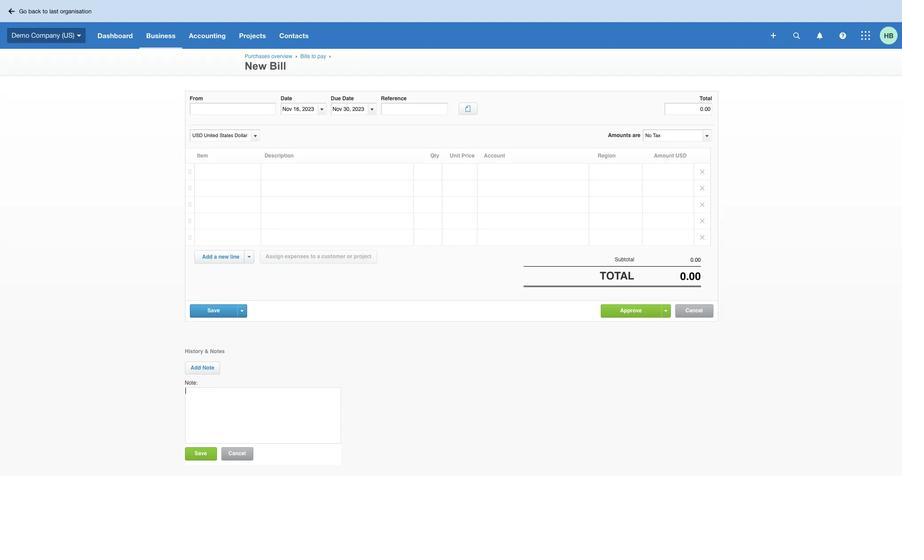 Task type: vqa. For each thing, say whether or not it's contained in the screenshot.
Tax to the bottom
no



Task type: locate. For each thing, give the bounding box(es) containing it.
0 horizontal spatial cancel
[[228, 450, 246, 457]]

None text field
[[643, 130, 703, 141], [634, 270, 701, 283], [643, 130, 703, 141], [634, 270, 701, 283]]

None text field
[[190, 103, 276, 115], [190, 130, 250, 141], [634, 257, 701, 263], [190, 103, 276, 115], [190, 130, 250, 141], [634, 257, 701, 263]]

history & notes
[[185, 348, 225, 354]]

accounting button
[[182, 22, 232, 49]]

item
[[197, 153, 208, 159]]

1 vertical spatial svg image
[[861, 31, 870, 40]]

cancel
[[685, 307, 703, 313], [228, 450, 246, 457]]

total
[[600, 270, 634, 282]]

Note: text field
[[185, 387, 341, 444]]

new
[[218, 254, 229, 260]]

add
[[202, 254, 212, 260], [191, 365, 201, 371]]

demo
[[12, 31, 29, 39]]

due date
[[331, 95, 354, 102]]

1 horizontal spatial cancel
[[685, 307, 703, 313]]

new
[[245, 60, 267, 72]]

to inside purchases overview › bills to pay › new bill
[[312, 53, 316, 59]]

purchases overview link
[[245, 53, 292, 59]]

reference
[[381, 95, 407, 102]]

banner containing hb
[[0, 0, 902, 49]]

2 vertical spatial delete line item image
[[694, 213, 710, 229]]

to left pay
[[312, 53, 316, 59]]

hb button
[[880, 22, 902, 49]]

business button
[[140, 22, 182, 49]]

banner
[[0, 0, 902, 49]]

due
[[331, 95, 341, 102]]

a left customer
[[317, 253, 320, 260]]

1 vertical spatial add
[[191, 365, 201, 371]]

1 vertical spatial cancel button
[[222, 448, 253, 460]]

1 horizontal spatial date
[[342, 95, 354, 102]]

a
[[317, 253, 320, 260], [214, 254, 217, 260]]

svg image inside go back to last organisation link
[[8, 8, 15, 14]]

note
[[202, 365, 214, 371]]

add left note
[[191, 365, 201, 371]]

to for last
[[43, 8, 48, 14]]

0 vertical spatial cancel
[[685, 307, 703, 313]]

1 vertical spatial delete line item image
[[694, 197, 710, 213]]

date
[[281, 95, 292, 102], [342, 95, 354, 102]]

0 horizontal spatial ›
[[295, 53, 297, 59]]

2 › from the left
[[329, 53, 331, 59]]

organisation
[[60, 8, 92, 14]]

company
[[31, 31, 60, 39]]

cancel button right save button
[[222, 448, 253, 460]]

unit
[[450, 153, 460, 159]]

from
[[190, 95, 203, 102]]

0 horizontal spatial add
[[191, 365, 201, 371]]

qty
[[430, 153, 439, 159]]

save
[[207, 307, 220, 313], [195, 450, 207, 457]]

line
[[230, 254, 239, 260]]

cancel button right the more approve options... image
[[676, 305, 713, 317]]

amount usd
[[654, 153, 687, 159]]

0 horizontal spatial save
[[195, 450, 207, 457]]

0 vertical spatial delete line item image
[[694, 180, 710, 196]]

1 › from the left
[[295, 53, 297, 59]]

svg image
[[793, 32, 800, 39], [817, 32, 822, 39], [839, 32, 846, 39], [771, 33, 776, 38], [77, 34, 81, 37]]

1 vertical spatial cancel
[[228, 450, 246, 457]]

notes
[[210, 348, 225, 354]]

svg image left hb
[[861, 31, 870, 40]]

pay
[[317, 53, 326, 59]]

1 vertical spatial save
[[195, 450, 207, 457]]

go back to last organisation
[[19, 8, 92, 14]]

svg image left go
[[8, 8, 15, 14]]

description
[[264, 153, 294, 159]]

0 horizontal spatial svg image
[[8, 8, 15, 14]]

a left new
[[214, 254, 217, 260]]

assign expenses to a customer or project link
[[260, 250, 377, 264]]

more add line options... image
[[248, 256, 251, 258]]

back
[[28, 8, 41, 14]]

add left new
[[202, 254, 212, 260]]

more approve options... image
[[664, 310, 667, 312]]

1 horizontal spatial a
[[317, 253, 320, 260]]

0 vertical spatial svg image
[[8, 8, 15, 14]]

cancel button
[[676, 305, 713, 317], [222, 448, 253, 460]]

overview
[[271, 53, 292, 59]]

0 horizontal spatial date
[[281, 95, 292, 102]]

date up date text field
[[281, 95, 292, 102]]

1 horizontal spatial ›
[[329, 53, 331, 59]]

to
[[43, 8, 48, 14], [312, 53, 316, 59], [311, 253, 316, 260]]

to for a
[[311, 253, 316, 260]]

bills to pay link
[[300, 53, 326, 59]]

are
[[632, 132, 640, 138]]

approve
[[620, 307, 642, 313]]

contacts button
[[273, 22, 315, 49]]

1 vertical spatial delete line item image
[[694, 229, 710, 245]]

note:
[[185, 380, 198, 386]]

cancel right the more approve options... image
[[685, 307, 703, 313]]

1 date from the left
[[281, 95, 292, 102]]

purchases overview › bills to pay › new bill
[[245, 53, 333, 72]]

Due Date text field
[[331, 103, 368, 115]]

› left 'bills' on the left top of the page
[[295, 53, 297, 59]]

amounts are
[[608, 132, 640, 138]]

›
[[295, 53, 297, 59], [329, 53, 331, 59]]

unit price
[[450, 153, 475, 159]]

1 horizontal spatial cancel button
[[676, 305, 713, 317]]

1 horizontal spatial svg image
[[861, 31, 870, 40]]

3 delete line item image from the top
[[694, 213, 710, 229]]

to right expenses
[[311, 253, 316, 260]]

1 vertical spatial to
[[312, 53, 316, 59]]

delete line item image
[[694, 164, 710, 180], [694, 229, 710, 245]]

1 horizontal spatial save
[[207, 307, 220, 313]]

save button
[[185, 448, 216, 460]]

add for add a new line
[[202, 254, 212, 260]]

1 delete line item image from the top
[[694, 164, 710, 180]]

0 vertical spatial to
[[43, 8, 48, 14]]

more save options... image
[[240, 310, 244, 312]]

navigation
[[91, 22, 764, 49]]

1 horizontal spatial add
[[202, 254, 212, 260]]

0 horizontal spatial a
[[214, 254, 217, 260]]

usd
[[675, 153, 687, 159]]

2 vertical spatial to
[[311, 253, 316, 260]]

go
[[19, 8, 27, 14]]

contacts
[[279, 32, 309, 39]]

› right pay
[[329, 53, 331, 59]]

customer
[[321, 253, 345, 260]]

accounting
[[189, 32, 226, 39]]

navigation containing dashboard
[[91, 22, 764, 49]]

0 vertical spatial delete line item image
[[694, 164, 710, 180]]

svg image
[[8, 8, 15, 14], [861, 31, 870, 40]]

0 vertical spatial add
[[202, 254, 212, 260]]

cancel right save button
[[228, 450, 246, 457]]

date up due date text box
[[342, 95, 354, 102]]

delete line item image
[[694, 180, 710, 196], [694, 197, 710, 213], [694, 213, 710, 229]]

dashboard
[[97, 32, 133, 39]]

add note link
[[185, 361, 220, 374]]

to left last
[[43, 8, 48, 14]]

0 vertical spatial save
[[207, 307, 220, 313]]



Task type: describe. For each thing, give the bounding box(es) containing it.
assign expenses to a customer or project
[[266, 253, 371, 260]]

navigation inside banner
[[91, 22, 764, 49]]

save link
[[190, 305, 237, 317]]

region
[[598, 153, 616, 159]]

save inside save button
[[195, 450, 207, 457]]

save inside save link
[[207, 307, 220, 313]]

bill
[[270, 60, 286, 72]]

project
[[354, 253, 371, 260]]

2 delete line item image from the top
[[694, 229, 710, 245]]

cancel for the left the cancel button
[[228, 450, 246, 457]]

business
[[146, 32, 176, 39]]

history
[[185, 348, 203, 354]]

purchases
[[245, 53, 270, 59]]

(us)
[[62, 31, 74, 39]]

add a new line link
[[197, 251, 245, 263]]

go back to last organisation link
[[5, 4, 97, 18]]

total
[[700, 95, 712, 102]]

&
[[205, 348, 208, 354]]

Reference text field
[[381, 103, 447, 115]]

add for add note
[[191, 365, 201, 371]]

dashboard link
[[91, 22, 140, 49]]

0 vertical spatial cancel button
[[676, 305, 713, 317]]

projects button
[[232, 22, 273, 49]]

0 horizontal spatial cancel button
[[222, 448, 253, 460]]

last
[[49, 8, 58, 14]]

demo company (us)
[[12, 31, 74, 39]]

2 date from the left
[[342, 95, 354, 102]]

a inside assign expenses to a customer or project link
[[317, 253, 320, 260]]

Date text field
[[281, 103, 318, 115]]

amounts
[[608, 132, 631, 138]]

a inside add a new line link
[[214, 254, 217, 260]]

assign
[[266, 253, 283, 260]]

1 delete line item image from the top
[[694, 180, 710, 196]]

svg image inside demo company (us) popup button
[[77, 34, 81, 37]]

subtotal
[[615, 256, 634, 263]]

expenses
[[285, 253, 309, 260]]

Total text field
[[664, 103, 712, 115]]

approve link
[[601, 305, 661, 317]]

account
[[484, 153, 505, 159]]

amount
[[654, 153, 674, 159]]

projects
[[239, 32, 266, 39]]

add a new line
[[202, 254, 239, 260]]

2 delete line item image from the top
[[694, 197, 710, 213]]

bills
[[300, 53, 310, 59]]

demo company (us) button
[[0, 22, 91, 49]]

price
[[462, 153, 475, 159]]

cancel for the cancel button to the top
[[685, 307, 703, 313]]

hb
[[884, 31, 894, 39]]

or
[[347, 253, 352, 260]]

add note
[[191, 365, 214, 371]]



